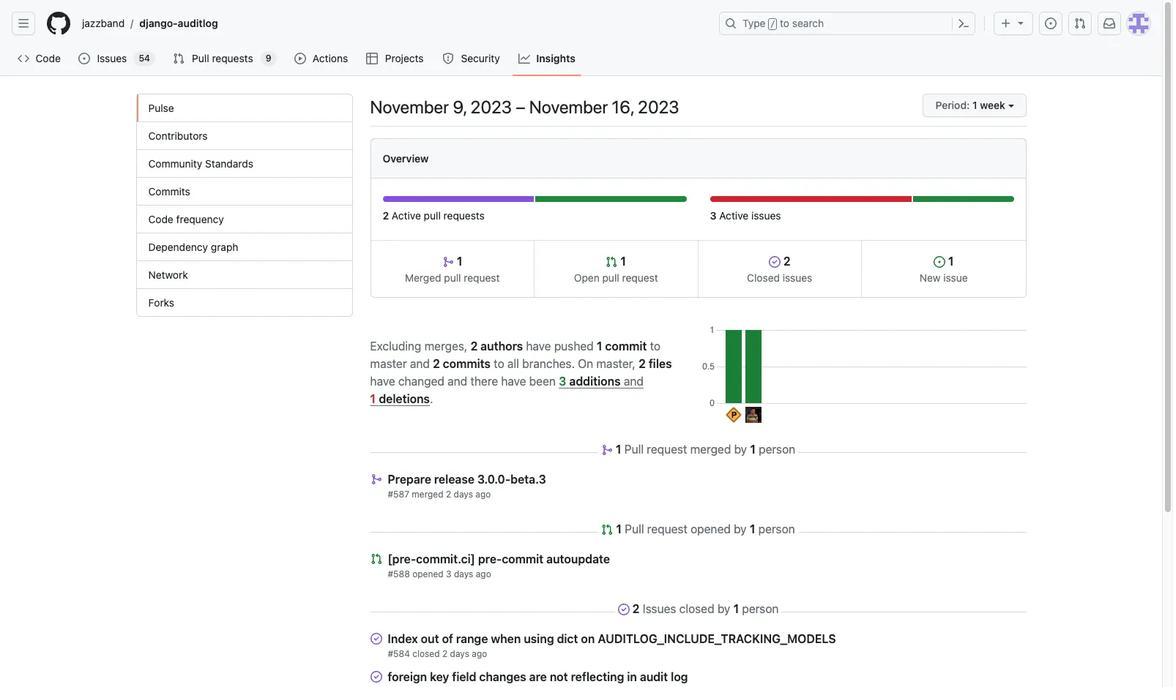 Task type: vqa. For each thing, say whether or not it's contained in the screenshot.
"this"
no



Task type: describe. For each thing, give the bounding box(es) containing it.
authors
[[481, 340, 523, 353]]

git merge image
[[601, 445, 613, 456]]

autoupdate
[[547, 553, 610, 566]]

2 left files
[[639, 357, 646, 370]]

excluding merges, 2 authors have pushed 1 commit
[[370, 340, 647, 353]]

forks
[[148, 297, 174, 309]]

new
[[920, 272, 941, 284]]

code for code
[[36, 52, 61, 64]]

notifications image
[[1104, 18, 1116, 29]]

2 up index out of range when using dict on auditlog_include_tracking_models link
[[633, 603, 640, 616]]

period:
[[936, 99, 970, 111]]

foreign key field changes are not reflecting in audit log
[[388, 671, 688, 684]]

prepare
[[388, 473, 432, 487]]

beta.3
[[511, 473, 546, 487]]

2 horizontal spatial 3
[[710, 210, 717, 222]]

to master and
[[370, 340, 661, 370]]

3.0.0-
[[478, 473, 511, 487]]

plus image
[[1001, 18, 1013, 29]]

been
[[530, 375, 556, 388]]

request for merged pull request
[[464, 272, 500, 284]]

index out of range when using dict on auditlog_include_tracking_models #584 closed 2 days ago
[[388, 633, 836, 660]]

2 inside prepare release 3.0.0-beta.3 #587 merged 2 days ago
[[446, 489, 451, 500]]

2 down merges,
[[433, 357, 440, 370]]

and inside to master and
[[410, 357, 430, 370]]

2 2023 from the left
[[638, 97, 680, 117]]

ago inside index out of range when using dict on auditlog_include_tracking_models #584 closed 2 days ago
[[472, 649, 488, 660]]

contributors link
[[137, 122, 352, 150]]

insights link
[[513, 48, 582, 70]]

0 vertical spatial issue opened image
[[1046, 18, 1057, 29]]

release
[[434, 473, 475, 487]]

list containing jazzband
[[76, 12, 711, 35]]

changed
[[398, 375, 445, 388]]

of
[[442, 633, 454, 646]]

community standards
[[148, 158, 254, 170]]

standards
[[205, 158, 254, 170]]

security link
[[437, 48, 507, 70]]

projects
[[385, 52, 424, 64]]

active for issues
[[720, 210, 749, 222]]

there
[[471, 375, 498, 388]]

0 horizontal spatial pull
[[424, 210, 441, 222]]

git pull request image up open pull request
[[606, 256, 618, 268]]

pull requests
[[192, 52, 253, 64]]

shield image
[[443, 53, 454, 64]]

in
[[627, 671, 637, 684]]

commits
[[443, 357, 491, 370]]

graph image
[[519, 53, 531, 64]]

new issue
[[920, 272, 968, 284]]

prepare release 3.0.0-beta.3 #587 merged 2 days ago
[[388, 473, 546, 500]]

[pre-
[[388, 553, 416, 566]]

audit
[[640, 671, 668, 684]]

using
[[524, 633, 554, 646]]

out
[[421, 633, 439, 646]]

9
[[266, 53, 272, 64]]

code link
[[12, 48, 67, 70]]

index
[[388, 633, 418, 646]]

master
[[370, 357, 407, 370]]

0 vertical spatial issues
[[97, 52, 127, 64]]

django-
[[139, 17, 178, 29]]

ago inside [pre-commit.ci] pre-commit autoupdate #588 opened 3 days ago
[[476, 569, 491, 580]]

master,
[[597, 357, 636, 370]]

9,
[[453, 97, 467, 117]]

foreign key field changes are not reflecting in audit log link
[[388, 671, 688, 684]]

1 inside 2 commits to all branches.   on master, 2 files have changed and there have been 3 additions and 1 deletions .
[[370, 392, 376, 406]]

table image
[[367, 53, 378, 64]]

have up branches.
[[526, 340, 551, 353]]

triangle down image
[[1016, 17, 1027, 29]]

merged pull request
[[405, 272, 500, 284]]

1 horizontal spatial git merge image
[[443, 256, 454, 268]]

1 vertical spatial issue closed image
[[618, 604, 630, 616]]

type
[[743, 17, 766, 29]]

0 vertical spatial opened
[[691, 523, 731, 536]]

dependency graph link
[[137, 234, 352, 262]]

insights
[[536, 52, 576, 64]]

auditlog
[[178, 17, 218, 29]]

field
[[452, 671, 477, 684]]

have down 'all'
[[501, 375, 526, 388]]

1 horizontal spatial and
[[448, 375, 468, 388]]

git pull request image left notifications icon
[[1075, 18, 1087, 29]]

to for type / to search
[[780, 17, 790, 29]]

excluding
[[370, 340, 422, 353]]

on
[[578, 357, 594, 370]]

november 9, 2023 – november 16, 2023
[[370, 97, 680, 117]]

pull for open
[[603, 272, 620, 284]]

merged
[[405, 272, 442, 284]]

jazzband link
[[76, 12, 131, 35]]

0 horizontal spatial issues
[[752, 210, 781, 222]]

ago inside prepare release 3.0.0-beta.3 #587 merged 2 days ago
[[476, 489, 491, 500]]

actions
[[313, 52, 348, 64]]

1 vertical spatial git merge image
[[370, 474, 382, 486]]

jazzband
[[82, 17, 125, 29]]

overview
[[383, 152, 429, 165]]

django-auditlog link
[[134, 12, 224, 35]]

–
[[516, 97, 526, 117]]

network
[[148, 269, 188, 281]]

54
[[139, 53, 150, 64]]

1 horizontal spatial closed
[[680, 603, 715, 616]]

all
[[508, 357, 519, 370]]

1 horizontal spatial requests
[[444, 210, 485, 222]]

insights element
[[136, 94, 353, 317]]

type / to search
[[743, 17, 824, 29]]

2 horizontal spatial and
[[624, 375, 644, 388]]

2 november from the left
[[530, 97, 608, 117]]



Task type: locate. For each thing, give the bounding box(es) containing it.
git merge image up merged pull request
[[443, 256, 454, 268]]

days inside index out of range when using dict on auditlog_include_tracking_models #584 closed 2 days ago
[[450, 649, 470, 660]]

/ inside jazzband / django-auditlog
[[131, 17, 134, 30]]

log
[[671, 671, 688, 684]]

1 vertical spatial ago
[[476, 569, 491, 580]]

#584
[[388, 649, 410, 660]]

requests left the 9
[[212, 52, 253, 64]]

actions link
[[288, 48, 355, 70]]

on
[[581, 633, 595, 646]]

files
[[649, 357, 672, 370]]

.
[[430, 392, 433, 406]]

0 horizontal spatial commit
[[502, 553, 544, 566]]

pull
[[424, 210, 441, 222], [444, 272, 461, 284], [603, 272, 620, 284]]

november
[[370, 97, 449, 117], [530, 97, 608, 117]]

key
[[430, 671, 449, 684]]

are
[[530, 671, 547, 684]]

pulse
[[148, 102, 174, 114]]

0 vertical spatial git merge image
[[443, 256, 454, 268]]

16,
[[612, 97, 634, 117]]

0 horizontal spatial git merge image
[[370, 474, 382, 486]]

1 vertical spatial to
[[650, 340, 661, 353]]

2 horizontal spatial to
[[780, 17, 790, 29]]

2 vertical spatial by
[[718, 603, 731, 616]]

to for 2 commits to all branches.   on master, 2 files have changed and there have been 3 additions and 1 deletions .
[[494, 357, 505, 370]]

1 vertical spatial commit
[[502, 553, 544, 566]]

request for 1 pull request merged by 1 person
[[647, 443, 688, 456]]

0 vertical spatial pull
[[192, 52, 209, 64]]

code for code frequency
[[148, 213, 173, 226]]

3 active issues
[[710, 210, 781, 222]]

1 horizontal spatial to
[[650, 340, 661, 353]]

list
[[76, 12, 711, 35]]

to left 'search'
[[780, 17, 790, 29]]

issues up closed
[[752, 210, 781, 222]]

issues up index out of range when using dict on auditlog_include_tracking_models link
[[643, 603, 677, 616]]

additions
[[570, 375, 621, 388]]

changes
[[480, 671, 527, 684]]

git pull request image
[[1075, 18, 1087, 29], [606, 256, 618, 268], [602, 525, 613, 536], [370, 554, 382, 566]]

open
[[574, 272, 600, 284]]

1 horizontal spatial november
[[530, 97, 608, 117]]

pull for 1 pull request merged by 1 person
[[625, 443, 644, 456]]

closed
[[680, 603, 715, 616], [413, 649, 440, 660]]

2 issues         closed by 1 person
[[633, 603, 779, 616]]

0 horizontal spatial opened
[[413, 569, 444, 580]]

/ inside type / to search
[[771, 19, 776, 29]]

jazzband / django-auditlog
[[82, 17, 218, 30]]

merged inside prepare release 3.0.0-beta.3 #587 merged 2 days ago
[[412, 489, 444, 500]]

issues
[[97, 52, 127, 64], [643, 603, 677, 616]]

0 horizontal spatial active
[[392, 210, 421, 222]]

2023 left –
[[471, 97, 512, 117]]

0 horizontal spatial issues
[[97, 52, 127, 64]]

0 vertical spatial person
[[759, 443, 796, 456]]

2 active pull requests
[[383, 210, 485, 222]]

pre-
[[478, 553, 502, 566]]

issue closed image up the closed issues
[[769, 256, 781, 268]]

0 vertical spatial issues
[[752, 210, 781, 222]]

commit inside [pre-commit.ci] pre-commit autoupdate #588 opened 3 days ago
[[502, 553, 544, 566]]

1 vertical spatial requests
[[444, 210, 485, 222]]

commit left the autoupdate
[[502, 553, 544, 566]]

ago down range
[[472, 649, 488, 660]]

1 vertical spatial by
[[734, 523, 747, 536]]

1 horizontal spatial issue closed image
[[769, 256, 781, 268]]

issue opened image
[[79, 53, 90, 64]]

0 horizontal spatial and
[[410, 357, 430, 370]]

command palette image
[[958, 18, 970, 29]]

0 vertical spatial commit
[[606, 340, 647, 353]]

pushed
[[554, 340, 594, 353]]

2 vertical spatial pull
[[625, 523, 644, 536]]

2 vertical spatial ago
[[472, 649, 488, 660]]

2 inside index out of range when using dict on auditlog_include_tracking_models #584 closed 2 days ago
[[443, 649, 448, 660]]

1 horizontal spatial code
[[148, 213, 173, 226]]

0 vertical spatial to
[[780, 17, 790, 29]]

request
[[464, 272, 500, 284], [622, 272, 658, 284], [647, 443, 688, 456], [648, 523, 688, 536]]

3 inside 2 commits to all branches.   on master, 2 files have changed and there have been 3 additions and 1 deletions .
[[559, 375, 567, 388]]

1 horizontal spatial /
[[771, 19, 776, 29]]

2 up commits
[[471, 340, 478, 353]]

person for 1 pull request opened by 1 person
[[759, 523, 796, 536]]

0 vertical spatial merged
[[691, 443, 731, 456]]

have down master
[[370, 375, 395, 388]]

/ for type
[[771, 19, 776, 29]]

1 vertical spatial days
[[454, 569, 474, 580]]

code right code icon
[[36, 52, 61, 64]]

to inside to master and
[[650, 340, 661, 353]]

2 vertical spatial 3
[[446, 569, 452, 580]]

1 horizontal spatial active
[[720, 210, 749, 222]]

2 down of
[[443, 649, 448, 660]]

1 2023 from the left
[[471, 97, 512, 117]]

0 horizontal spatial merged
[[412, 489, 444, 500]]

0 horizontal spatial issue closed image
[[618, 604, 630, 616]]

0 vertical spatial 3
[[710, 210, 717, 222]]

deletions
[[379, 392, 430, 406]]

range
[[456, 633, 488, 646]]

code image
[[18, 53, 29, 64]]

request for open pull request
[[622, 272, 658, 284]]

1 horizontal spatial issue opened image
[[1046, 18, 1057, 29]]

security
[[461, 52, 500, 64]]

1 vertical spatial person
[[759, 523, 796, 536]]

1 horizontal spatial 3
[[559, 375, 567, 388]]

0 horizontal spatial november
[[370, 97, 449, 117]]

0 horizontal spatial /
[[131, 17, 134, 30]]

2 vertical spatial to
[[494, 357, 505, 370]]

0 horizontal spatial issue opened image
[[934, 256, 946, 268]]

ago down 3.0.0-
[[476, 489, 491, 500]]

/ for jazzband
[[131, 17, 134, 30]]

opened
[[691, 523, 731, 536], [413, 569, 444, 580]]

days inside prepare release 3.0.0-beta.3 #587 merged 2 days ago
[[454, 489, 473, 500]]

by
[[735, 443, 747, 456], [734, 523, 747, 536], [718, 603, 731, 616]]

0 horizontal spatial closed
[[413, 649, 440, 660]]

/ left django- on the left top
[[131, 17, 134, 30]]

1 vertical spatial issue opened image
[[934, 256, 946, 268]]

1 active from the left
[[392, 210, 421, 222]]

graph
[[211, 241, 238, 254]]

2023
[[471, 97, 512, 117], [638, 97, 680, 117]]

to inside 2 commits to all branches.   on master, 2 files have changed and there have been 3 additions and 1 deletions .
[[494, 357, 505, 370]]

0 vertical spatial closed
[[680, 603, 715, 616]]

week
[[981, 99, 1006, 111]]

0 horizontal spatial 3
[[446, 569, 452, 580]]

pull right merged
[[444, 272, 461, 284]]

issue closed image
[[769, 256, 781, 268], [618, 604, 630, 616]]

closed image
[[370, 634, 382, 645]]

issue
[[944, 272, 968, 284]]

[pre-commit.ci] pre-commit autoupdate #588 opened 3 days ago
[[388, 553, 610, 580]]

git pull request image
[[173, 53, 185, 64]]

issue opened image
[[1046, 18, 1057, 29], [934, 256, 946, 268]]

dependency graph
[[148, 241, 238, 254]]

1 vertical spatial closed
[[413, 649, 440, 660]]

1 horizontal spatial opened
[[691, 523, 731, 536]]

requests
[[212, 52, 253, 64], [444, 210, 485, 222]]

1 vertical spatial opened
[[413, 569, 444, 580]]

by for opened
[[734, 523, 747, 536]]

pulse link
[[137, 95, 352, 122]]

by for merged
[[735, 443, 747, 456]]

ago down pre-
[[476, 569, 491, 580]]

closed down out
[[413, 649, 440, 660]]

commits
[[148, 185, 190, 198]]

0 vertical spatial code
[[36, 52, 61, 64]]

code frequency link
[[137, 206, 352, 234]]

merges,
[[425, 340, 468, 353]]

1
[[973, 99, 978, 111], [454, 255, 463, 268], [618, 255, 626, 268], [946, 255, 954, 268], [597, 340, 603, 353], [370, 392, 376, 406], [616, 443, 622, 456], [750, 443, 756, 456], [617, 523, 622, 536], [750, 523, 756, 536], [734, 603, 739, 616]]

/
[[131, 17, 134, 30], [771, 19, 776, 29]]

person
[[759, 443, 796, 456], [759, 523, 796, 536], [742, 603, 779, 616]]

to up files
[[650, 340, 661, 353]]

branches.
[[522, 357, 575, 370]]

0 vertical spatial requests
[[212, 52, 253, 64]]

days inside [pre-commit.ci] pre-commit autoupdate #588 opened 3 days ago
[[454, 569, 474, 580]]

dependency
[[148, 241, 208, 254]]

3
[[710, 210, 717, 222], [559, 375, 567, 388], [446, 569, 452, 580]]

when
[[491, 633, 521, 646]]

1 vertical spatial 3
[[559, 375, 567, 388]]

git pull request image up the autoupdate
[[602, 525, 613, 536]]

request for 1 pull request opened by 1 person
[[648, 523, 688, 536]]

2 vertical spatial person
[[742, 603, 779, 616]]

1 vertical spatial issues
[[643, 603, 677, 616]]

closed
[[747, 272, 780, 284]]

community standards link
[[137, 150, 352, 178]]

code down commits
[[148, 213, 173, 226]]

commits link
[[137, 178, 352, 206]]

1 horizontal spatial merged
[[691, 443, 731, 456]]

closed up auditlog_include_tracking_models
[[680, 603, 715, 616]]

0 vertical spatial by
[[735, 443, 747, 456]]

commit up master,
[[606, 340, 647, 353]]

reflecting
[[571, 671, 625, 684]]

to left 'all'
[[494, 357, 505, 370]]

0 horizontal spatial code
[[36, 52, 61, 64]]

commit.ci]
[[416, 553, 475, 566]]

2023 right 16,
[[638, 97, 680, 117]]

days down "commit.ci]" at the left of the page
[[454, 569, 474, 580]]

prepare release 3.0.0-beta.3 link
[[388, 473, 546, 487]]

2 down the overview
[[383, 210, 389, 222]]

search
[[793, 17, 824, 29]]

requests up merged pull request
[[444, 210, 485, 222]]

foreign
[[388, 671, 427, 684]]

1 horizontal spatial issues
[[783, 272, 813, 284]]

git merge image left prepare
[[370, 474, 382, 486]]

0 vertical spatial ago
[[476, 489, 491, 500]]

active up closed
[[720, 210, 749, 222]]

1 vertical spatial code
[[148, 213, 173, 226]]

git merge image
[[443, 256, 454, 268], [370, 474, 382, 486]]

3 inside [pre-commit.ci] pre-commit autoupdate #588 opened 3 days ago
[[446, 569, 452, 580]]

/ right type
[[771, 19, 776, 29]]

network link
[[137, 262, 352, 289]]

days down of
[[450, 649, 470, 660]]

pull up merged
[[424, 210, 441, 222]]

2 horizontal spatial pull
[[603, 272, 620, 284]]

november down projects
[[370, 97, 449, 117]]

index out of range when using dict on auditlog_include_tracking_models link
[[388, 633, 836, 646]]

0 horizontal spatial to
[[494, 357, 505, 370]]

active
[[392, 210, 421, 222], [720, 210, 749, 222]]

and down commits
[[448, 375, 468, 388]]

0 vertical spatial days
[[454, 489, 473, 500]]

2 vertical spatial days
[[450, 649, 470, 660]]

active for pull
[[392, 210, 421, 222]]

play image
[[294, 53, 306, 64]]

code inside 'link'
[[148, 213, 173, 226]]

issues right issue opened image
[[97, 52, 127, 64]]

and down master,
[[624, 375, 644, 388]]

open pull request
[[574, 272, 658, 284]]

2 up the closed issues
[[781, 255, 791, 268]]

issue opened image up new issue on the top right
[[934, 256, 946, 268]]

pull for merged
[[444, 272, 461, 284]]

1 horizontal spatial 2023
[[638, 97, 680, 117]]

1 vertical spatial merged
[[412, 489, 444, 500]]

frequency
[[176, 213, 224, 226]]

1 vertical spatial issues
[[783, 272, 813, 284]]

1 pull request opened by 1 person
[[617, 523, 796, 536]]

1 november from the left
[[370, 97, 449, 117]]

homepage image
[[47, 12, 70, 35]]

[pre-commit.ci] pre-commit autoupdate link
[[388, 553, 610, 566]]

pull for 1 pull request opened by 1 person
[[625, 523, 644, 536]]

issue closed image up index out of range when using dict on auditlog_include_tracking_models link
[[618, 604, 630, 616]]

#587
[[388, 489, 410, 500]]

contributors
[[148, 130, 208, 142]]

closed inside index out of range when using dict on auditlog_include_tracking_models #584 closed 2 days ago
[[413, 649, 440, 660]]

closed image
[[370, 672, 382, 684]]

1 vertical spatial pull
[[625, 443, 644, 456]]

to
[[780, 17, 790, 29], [650, 340, 661, 353], [494, 357, 505, 370]]

pull right open
[[603, 272, 620, 284]]

2 down "release"
[[446, 489, 451, 500]]

forks link
[[137, 289, 352, 317]]

1 pull request merged by 1 person
[[616, 443, 796, 456]]

0 horizontal spatial requests
[[212, 52, 253, 64]]

1 horizontal spatial commit
[[606, 340, 647, 353]]

pull
[[192, 52, 209, 64], [625, 443, 644, 456], [625, 523, 644, 536]]

days
[[454, 489, 473, 500], [454, 569, 474, 580], [450, 649, 470, 660]]

0 vertical spatial issue closed image
[[769, 256, 781, 268]]

person for 1 pull request merged by 1 person
[[759, 443, 796, 456]]

2 active from the left
[[720, 210, 749, 222]]

commit
[[606, 340, 647, 353], [502, 553, 544, 566]]

1 horizontal spatial issues
[[643, 603, 677, 616]]

active down the overview
[[392, 210, 421, 222]]

1 horizontal spatial pull
[[444, 272, 461, 284]]

opened inside [pre-commit.ci] pre-commit autoupdate #588 opened 3 days ago
[[413, 569, 444, 580]]

git pull request image left [pre-
[[370, 554, 382, 566]]

code frequency
[[148, 213, 224, 226]]

days down "prepare release 3.0.0-beta.3" link at the left of page
[[454, 489, 473, 500]]

issues right closed
[[783, 272, 813, 284]]

november right –
[[530, 97, 608, 117]]

issue opened image right triangle down image
[[1046, 18, 1057, 29]]

0 horizontal spatial 2023
[[471, 97, 512, 117]]

and up the changed
[[410, 357, 430, 370]]



